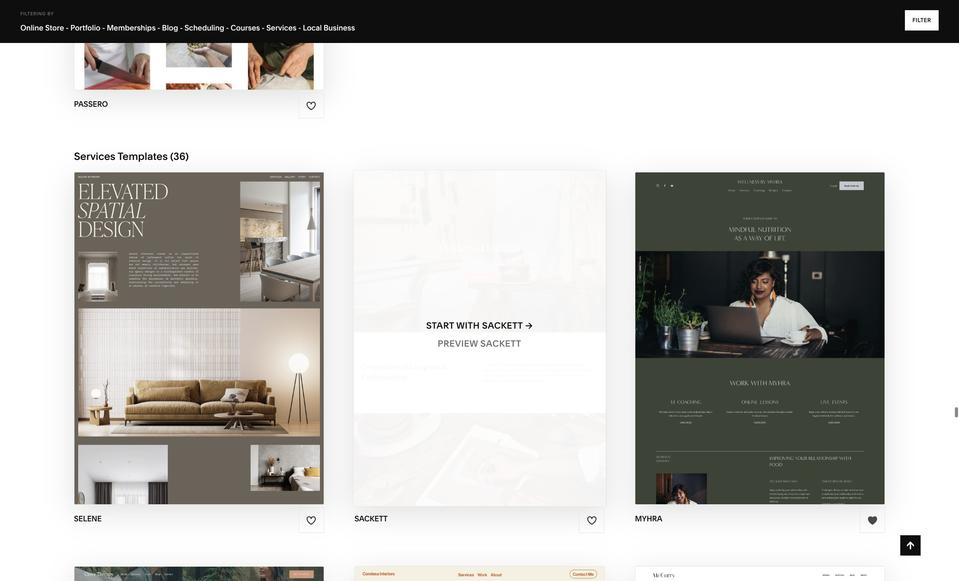 Task type: vqa. For each thing, say whether or not it's contained in the screenshot.
Oranssi image
no



Task type: describe. For each thing, give the bounding box(es) containing it.
with for sackett
[[456, 320, 480, 331]]

1 vertical spatial sackett
[[481, 338, 521, 349]]

preview for preview myhra
[[722, 338, 763, 349]]

filter button
[[905, 10, 939, 31]]

(
[[170, 150, 173, 163]]

3 - from the left
[[157, 23, 160, 32]]

4 - from the left
[[180, 23, 183, 32]]

preview sackett link
[[438, 331, 521, 357]]

online store - portfolio - memberships - blog - scheduling - courses - services - local business
[[20, 23, 355, 32]]

myhra inside start with myhra button
[[766, 320, 800, 331]]

portfolio
[[70, 23, 100, 32]]

preview sackett
[[438, 338, 521, 349]]

36
[[173, 150, 186, 163]]

sackett inside button
[[482, 320, 523, 331]]

with for selene
[[179, 320, 203, 331]]

2 - from the left
[[102, 23, 105, 32]]

add passero to your favorites list image
[[306, 101, 316, 111]]

start with selene button
[[149, 313, 249, 339]]

7 - from the left
[[298, 23, 301, 32]]

condesa image
[[355, 567, 604, 581]]

1 vertical spatial selene
[[203, 338, 238, 349]]

services templates ( 36 )
[[74, 150, 189, 163]]

passero
[[74, 99, 108, 109]]

start with sackett
[[426, 320, 523, 331]]

sackett image
[[354, 171, 605, 506]]

0 vertical spatial services
[[266, 23, 297, 32]]

selene image
[[74, 173, 324, 505]]

2 vertical spatial selene
[[74, 514, 102, 524]]

filtering by
[[20, 11, 54, 16]]

preview for preview sackett
[[438, 338, 478, 349]]

start for preview selene
[[149, 320, 177, 331]]

filter
[[913, 17, 932, 24]]

remove myhra from your favorites list image
[[867, 516, 878, 526]]

)
[[186, 150, 189, 163]]

scheduling
[[185, 23, 224, 32]]

preview myhra link
[[722, 331, 798, 357]]

memberships
[[107, 23, 156, 32]]

filtering
[[20, 11, 46, 16]]



Task type: locate. For each thing, give the bounding box(es) containing it.
2 horizontal spatial preview
[[722, 338, 763, 349]]

preview down start with sackett
[[438, 338, 478, 349]]

5 - from the left
[[226, 23, 229, 32]]

start up preview selene
[[149, 320, 177, 331]]

start with myhra
[[711, 320, 800, 331]]

online
[[20, 23, 43, 32]]

start with sackett button
[[426, 313, 533, 339]]

with up preview myhra
[[741, 320, 764, 331]]

services
[[266, 23, 297, 32], [74, 150, 115, 163]]

myhra
[[766, 320, 800, 331], [765, 338, 798, 349], [635, 514, 663, 524]]

- right courses on the top left
[[262, 23, 265, 32]]

blog
[[162, 23, 178, 32]]

0 vertical spatial sackett
[[482, 320, 523, 331]]

3 preview from the left
[[722, 338, 763, 349]]

preview selene
[[161, 338, 238, 349]]

6 - from the left
[[262, 23, 265, 32]]

2 horizontal spatial start
[[711, 320, 739, 331]]

passero image
[[74, 0, 324, 90]]

1 horizontal spatial services
[[266, 23, 297, 32]]

- right the store
[[66, 23, 69, 32]]

1 horizontal spatial preview
[[438, 338, 478, 349]]

store
[[45, 23, 64, 32]]

clove image
[[74, 567, 324, 581]]

preview down start with selene on the bottom
[[161, 338, 201, 349]]

2 preview from the left
[[438, 338, 478, 349]]

1 preview from the left
[[161, 338, 201, 349]]

back to top image
[[906, 541, 916, 551]]

1 horizontal spatial with
[[456, 320, 480, 331]]

start
[[149, 320, 177, 331], [426, 320, 454, 331], [711, 320, 739, 331]]

- right the blog
[[180, 23, 183, 32]]

start for preview myhra
[[711, 320, 739, 331]]

start inside button
[[711, 320, 739, 331]]

start up the 'preview sackett'
[[426, 320, 454, 331]]

add selene to your favorites list image
[[306, 516, 316, 526]]

myhra image
[[636, 173, 885, 505]]

2 vertical spatial sackett
[[355, 514, 388, 524]]

1 vertical spatial services
[[74, 150, 115, 163]]

start with selene
[[149, 320, 239, 331]]

0 vertical spatial myhra
[[766, 320, 800, 331]]

0 horizontal spatial start
[[149, 320, 177, 331]]

preview myhra
[[722, 338, 798, 349]]

1 with from the left
[[179, 320, 203, 331]]

with inside button
[[741, 320, 764, 331]]

1 vertical spatial myhra
[[765, 338, 798, 349]]

preview down start with myhra
[[722, 338, 763, 349]]

3 start from the left
[[711, 320, 739, 331]]

mccurry image
[[636, 567, 885, 581]]

preview selene link
[[161, 331, 238, 357]]

selene inside button
[[205, 320, 239, 331]]

myhra inside preview myhra link
[[765, 338, 798, 349]]

2 start from the left
[[426, 320, 454, 331]]

- left the blog
[[157, 23, 160, 32]]

business
[[324, 23, 355, 32]]

local
[[303, 23, 322, 32]]

- left local
[[298, 23, 301, 32]]

courses
[[231, 23, 260, 32]]

sackett
[[482, 320, 523, 331], [481, 338, 521, 349], [355, 514, 388, 524]]

start up preview myhra
[[711, 320, 739, 331]]

with
[[179, 320, 203, 331], [456, 320, 480, 331], [741, 320, 764, 331]]

with up preview selene
[[179, 320, 203, 331]]

0 horizontal spatial preview
[[161, 338, 201, 349]]

start with myhra button
[[711, 313, 810, 339]]

1 - from the left
[[66, 23, 69, 32]]

templates
[[118, 150, 168, 163]]

preview for preview selene
[[161, 338, 201, 349]]

preview
[[161, 338, 201, 349], [438, 338, 478, 349], [722, 338, 763, 349]]

0 vertical spatial selene
[[205, 320, 239, 331]]

start for preview sackett
[[426, 320, 454, 331]]

selene
[[205, 320, 239, 331], [203, 338, 238, 349], [74, 514, 102, 524]]

-
[[66, 23, 69, 32], [102, 23, 105, 32], [157, 23, 160, 32], [180, 23, 183, 32], [226, 23, 229, 32], [262, 23, 265, 32], [298, 23, 301, 32]]

add sackett to your favorites list image
[[587, 516, 597, 526]]

by
[[47, 11, 54, 16]]

0 horizontal spatial with
[[179, 320, 203, 331]]

3 with from the left
[[741, 320, 764, 331]]

with for myhra
[[741, 320, 764, 331]]

1 horizontal spatial start
[[426, 320, 454, 331]]

0 horizontal spatial services
[[74, 150, 115, 163]]

2 vertical spatial myhra
[[635, 514, 663, 524]]

with up the 'preview sackett'
[[456, 320, 480, 331]]

1 start from the left
[[149, 320, 177, 331]]

2 with from the left
[[456, 320, 480, 331]]

- right portfolio
[[102, 23, 105, 32]]

- left courses on the top left
[[226, 23, 229, 32]]

2 horizontal spatial with
[[741, 320, 764, 331]]



